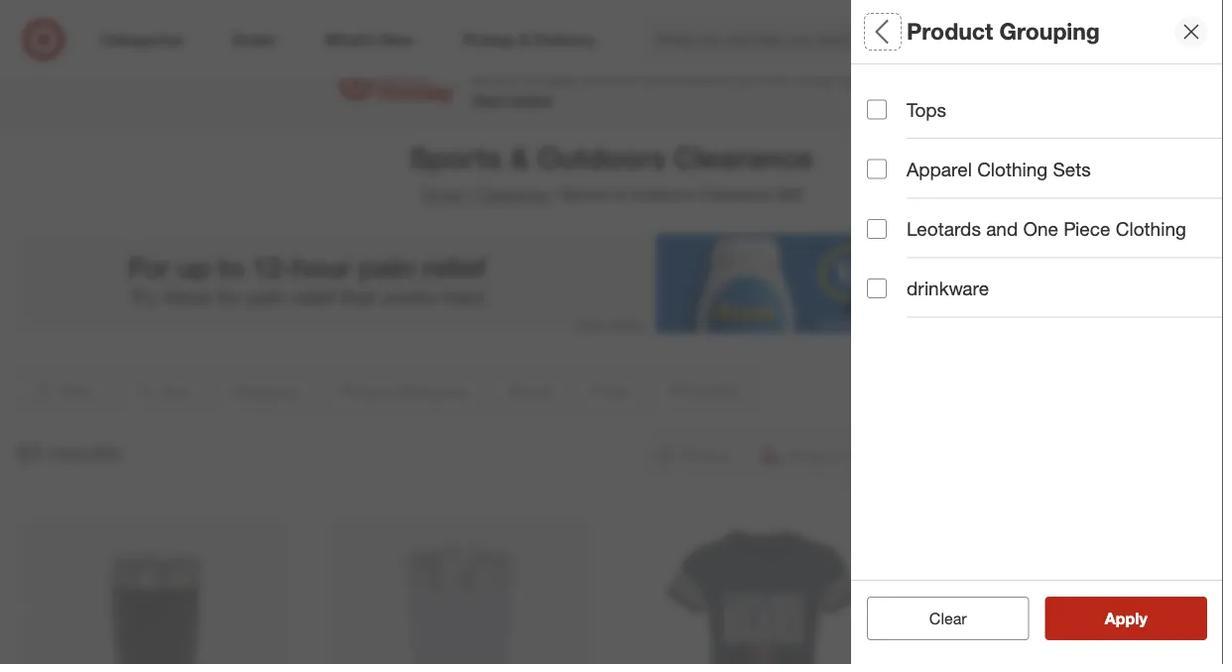 Task type: describe. For each thing, give the bounding box(es) containing it.
category button
[[867, 65, 1224, 134]]

clear for clear
[[930, 609, 967, 629]]

price
[[867, 293, 914, 316]]

all
[[867, 17, 895, 45]]

search button
[[959, 18, 1006, 66]]

clearance right target link
[[477, 185, 549, 204]]

leotards
[[907, 218, 981, 240]]

results for see results
[[1118, 609, 1169, 629]]

clearance link
[[477, 185, 549, 204]]

1 horizontal spatial clothing
[[1116, 218, 1187, 240]]

0 horizontal spatial &
[[510, 140, 530, 175]]

all
[[962, 609, 977, 629]]

clear button
[[867, 597, 1030, 641]]

online-
[[735, 63, 797, 86]]

apparel clothing sets
[[907, 158, 1091, 181]]

leotards and one piece clothing
[[907, 218, 1187, 240]]

one
[[1024, 218, 1059, 240]]

sets
[[1054, 158, 1091, 181]]

score
[[584, 63, 636, 86]]

price button
[[867, 273, 1224, 342]]

product inside product grouping "button"
[[867, 154, 939, 177]]

nfl
[[867, 243, 893, 260]]

results for 83 results
[[48, 439, 121, 467]]

Leotards and One Piece Clothing checkbox
[[867, 219, 887, 239]]

advertisement region
[[16, 234, 1207, 333]]

target link
[[421, 185, 464, 204]]

see
[[1085, 609, 1113, 629]]

apply
[[1105, 609, 1148, 629]]

(83)
[[777, 185, 803, 204]]

filters
[[901, 17, 963, 45]]



Task type: vqa. For each thing, say whether or not it's contained in the screenshot.
Skippy Chunky Peanut Butter - 16.3oz image
no



Task type: locate. For each thing, give the bounding box(es) containing it.
1 vertical spatial clothing
[[1116, 218, 1187, 240]]

83
[[16, 439, 41, 467]]

clothing right piece
[[1116, 218, 1187, 240]]

brand nfl
[[867, 217, 922, 260]]

drinkware
[[907, 277, 990, 300]]

2 / from the left
[[553, 185, 558, 204]]

clearance
[[674, 140, 814, 175], [477, 185, 549, 204], [701, 185, 772, 204]]

product grouping dialog
[[852, 0, 1224, 665]]

& up the advertisement region
[[615, 185, 625, 204]]

today!
[[523, 63, 578, 86]]

83 results
[[16, 439, 121, 467]]

product grouping down the tops
[[867, 154, 1027, 177]]

clothing left sets
[[978, 158, 1048, 181]]

clothing
[[978, 158, 1048, 181], [1116, 218, 1187, 240]]

brand
[[867, 217, 922, 240]]

0 horizontal spatial clothing
[[978, 158, 1048, 181]]

1 horizontal spatial sports
[[562, 185, 610, 204]]

grouping up category button
[[1000, 17, 1101, 45]]

and
[[987, 218, 1018, 240]]

only
[[797, 63, 834, 86]]

&
[[510, 140, 530, 175], [615, 185, 625, 204]]

all filters dialog
[[852, 0, 1224, 665]]

Apparel Clothing Sets checkbox
[[867, 160, 887, 179]]

product
[[907, 17, 994, 45], [867, 154, 939, 177]]

1 / from the left
[[468, 185, 473, 204]]

product down the tops
[[867, 154, 939, 177]]

1 horizontal spatial results
[[1118, 609, 1169, 629]]

clearance up (83)
[[674, 140, 814, 175]]

search
[[959, 32, 1006, 51]]

results inside button
[[1118, 609, 1169, 629]]

1 vertical spatial &
[[615, 185, 625, 204]]

0 vertical spatial &
[[510, 140, 530, 175]]

product grouping button
[[867, 134, 1224, 203]]

0 vertical spatial product grouping
[[907, 17, 1101, 45]]

clear all button
[[867, 597, 1030, 641]]

1 vertical spatial grouping
[[944, 154, 1027, 177]]

1 horizontal spatial &
[[615, 185, 625, 204]]

0 horizontal spatial results
[[48, 439, 121, 467]]

apparel
[[907, 158, 973, 181]]

2 clear from the left
[[930, 609, 967, 629]]

1 vertical spatial results
[[1118, 609, 1169, 629]]

all filters
[[867, 17, 963, 45]]

Tops checkbox
[[867, 100, 887, 120]]

tops
[[907, 98, 947, 121]]

0 vertical spatial sports
[[410, 140, 502, 175]]

see results
[[1085, 609, 1169, 629]]

0 vertical spatial clothing
[[978, 158, 1048, 181]]

sports up target
[[410, 140, 502, 175]]

0 vertical spatial results
[[48, 439, 121, 467]]

/ right clearance "link"
[[553, 185, 558, 204]]

cyber monday target deals image
[[337, 62, 457, 109]]

outdoors
[[538, 140, 666, 175], [629, 185, 696, 204]]

target
[[421, 185, 464, 204]]

Include out of stock checkbox
[[867, 431, 887, 451]]

What can we help you find? suggestions appear below search field
[[644, 18, 973, 62]]

grouping inside product grouping "button"
[[944, 154, 1027, 177]]

product grouping inside dialog
[[907, 17, 1101, 45]]

grouping inside "product grouping" dialog
[[1000, 17, 1101, 45]]

drinkware checkbox
[[867, 279, 887, 299]]

sports
[[410, 140, 502, 175], [562, 185, 610, 204]]

1 clear from the left
[[920, 609, 957, 629]]

results right see
[[1118, 609, 1169, 629]]

clear inside button
[[930, 609, 967, 629]]

/ right target link
[[468, 185, 473, 204]]

0 vertical spatial grouping
[[1000, 17, 1101, 45]]

clear for clear all
[[920, 609, 957, 629]]

category
[[867, 85, 950, 108]]

saving
[[510, 91, 552, 108]]

clearance left (83)
[[701, 185, 772, 204]]

0 horizontal spatial /
[[468, 185, 473, 204]]

results right 83
[[48, 439, 121, 467]]

clear all
[[920, 609, 977, 629]]

clear
[[920, 609, 957, 629], [930, 609, 967, 629]]

start
[[473, 91, 506, 108]]

sports & outdoors clearance target / clearance / sports & outdoors clearance (83)
[[410, 140, 814, 204]]

0 horizontal spatial sports
[[410, 140, 502, 175]]

1 vertical spatial product grouping
[[867, 154, 1027, 177]]

1 vertical spatial product
[[867, 154, 939, 177]]

results
[[48, 439, 121, 467], [1118, 609, 1169, 629]]

ends today! score incredible online-only deals start saving
[[473, 63, 887, 108]]

product right all
[[907, 17, 994, 45]]

product grouping
[[907, 17, 1101, 45], [867, 154, 1027, 177]]

1 horizontal spatial /
[[553, 185, 558, 204]]

clear inside button
[[920, 609, 957, 629]]

product grouping up category button
[[907, 17, 1101, 45]]

grouping up and
[[944, 154, 1027, 177]]

product inside "product grouping" dialog
[[907, 17, 994, 45]]

0 vertical spatial outdoors
[[538, 140, 666, 175]]

1 vertical spatial sports
[[562, 185, 610, 204]]

/
[[468, 185, 473, 204], [553, 185, 558, 204]]

0 vertical spatial product
[[907, 17, 994, 45]]

see results button
[[1046, 597, 1208, 641]]

incredible
[[641, 63, 729, 86]]

ends
[[473, 63, 518, 86]]

grouping
[[1000, 17, 1101, 45], [944, 154, 1027, 177]]

apply button
[[1046, 597, 1208, 641]]

piece
[[1064, 218, 1111, 240]]

& up clearance "link"
[[510, 140, 530, 175]]

deals
[[839, 63, 887, 86]]

sports right clearance "link"
[[562, 185, 610, 204]]

1 vertical spatial outdoors
[[629, 185, 696, 204]]

product grouping inside "button"
[[867, 154, 1027, 177]]



